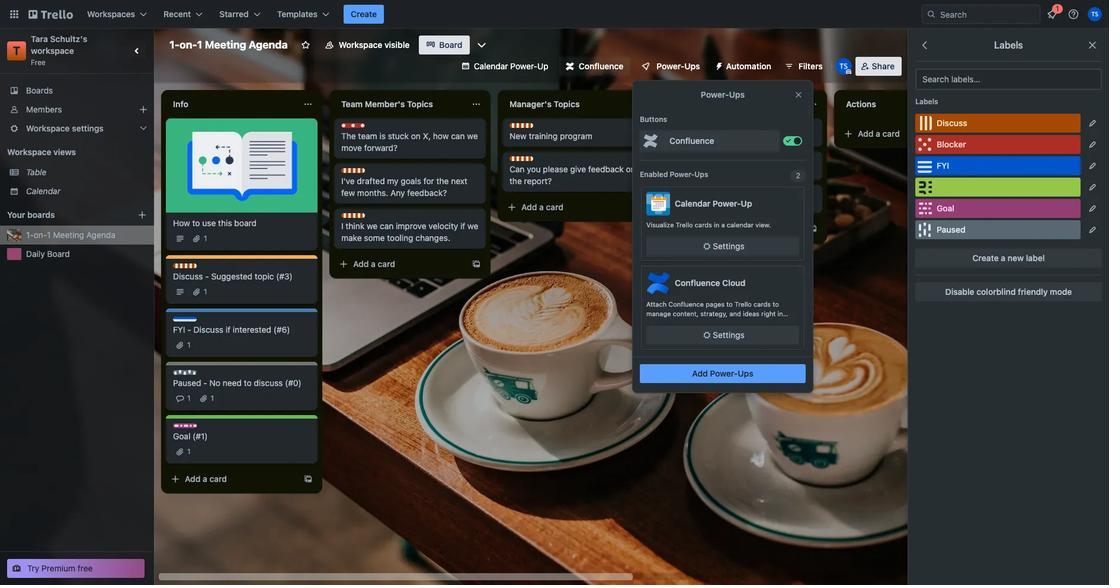 Task type: locate. For each thing, give the bounding box(es) containing it.
fyi for fyi fyi - discuss if interested (#6)
[[185, 317, 196, 326]]

0 horizontal spatial board
[[47, 249, 70, 259]]

-
[[205, 271, 209, 281], [187, 325, 191, 335], [203, 378, 207, 388]]

0 horizontal spatial color: blue, title: "fyi" element
[[173, 317, 197, 326]]

confluence icon image
[[566, 62, 574, 71], [641, 132, 660, 151]]

create from template… image
[[640, 203, 649, 212], [808, 224, 818, 233]]

1 horizontal spatial power-ups
[[701, 89, 745, 100]]

up up calendar in the top of the page
[[741, 199, 752, 209]]

2 vertical spatial sm image
[[701, 329, 713, 341]]

1 vertical spatial if
[[226, 325, 230, 335]]

report?
[[524, 176, 552, 186]]

color: red, title: "blocker" element
[[341, 123, 379, 132], [916, 135, 1081, 154]]

discuss for discuss discuss - suggested topic (#3)
[[185, 264, 212, 273]]

a down report?
[[539, 202, 544, 212]]

0 horizontal spatial color: red, title: "blocker" element
[[341, 123, 379, 132]]

create inside primary element
[[351, 9, 377, 19]]

goal inside goal manage time chaos
[[690, 123, 705, 132]]

tara schultz (taraschultz7) image
[[1088, 7, 1102, 21]]

0 horizontal spatial color: black, title: "paused" element
[[173, 370, 210, 379]]

power-ups down the automation button
[[701, 89, 745, 100]]

1 vertical spatial settings button
[[646, 326, 799, 345]]

trello down best
[[676, 221, 693, 229]]

power-ups
[[657, 61, 700, 71], [701, 89, 745, 100]]

add a card down some
[[353, 259, 395, 269]]

2 settings button from the top
[[646, 326, 799, 345]]

if left the interested
[[226, 325, 230, 335]]

discuss
[[937, 118, 968, 128], [521, 123, 548, 132], [521, 156, 548, 165], [353, 168, 380, 177], [353, 213, 380, 222], [185, 264, 212, 273], [173, 271, 203, 281], [193, 325, 223, 335]]

paused for paused paused - no need to discuss (#0)
[[185, 370, 210, 379]]

recent button
[[156, 5, 210, 24]]

cards
[[695, 221, 712, 229], [754, 300, 771, 308]]

fyi
[[937, 161, 949, 171], [185, 317, 196, 326], [173, 325, 185, 335]]

we inside the blocker the team is stuck on x, how can we move forward?
[[467, 131, 478, 141]]

ideas
[[743, 310, 760, 318]]

- inside fyi fyi - discuss if interested (#6)
[[187, 325, 191, 335]]

add a card button down actions text field at the right
[[839, 124, 972, 143]]

1 vertical spatial in
[[778, 310, 783, 318]]

calendar down table
[[26, 186, 60, 196]]

sm image right power-ups button
[[710, 57, 726, 73]]

some
[[364, 233, 385, 243]]

1 horizontal spatial up
[[741, 199, 752, 209]]

2 the from the left
[[510, 176, 522, 186]]

confluence inside the attach confluence pages to trello cards to manage content, strategy, and ideas right in trello.
[[669, 300, 704, 308]]

add a card button for i've drafted my goals for the next few months. any feedback?
[[334, 255, 467, 274]]

on- down recent dropdown button
[[180, 39, 197, 51]]

1 horizontal spatial blocker
[[937, 139, 966, 149]]

can
[[451, 131, 465, 141], [380, 221, 394, 231]]

add a card down report?
[[521, 202, 564, 212]]

1 vertical spatial confluence icon image
[[641, 132, 660, 151]]

1 horizontal spatial on-
[[180, 39, 197, 51]]

create left new
[[973, 253, 999, 263]]

to left use
[[192, 218, 200, 228]]

topics inside text field
[[407, 99, 433, 109]]

color: pink, title: "goal" element for best
[[678, 190, 705, 199]]

feedback?
[[407, 188, 447, 198]]

your boards
[[7, 210, 55, 220]]

color: black, title: "paused" element left need
[[173, 370, 210, 379]]

- inside paused paused - no need to discuss (#0)
[[203, 378, 207, 388]]

board left customize views icon
[[439, 40, 463, 50]]

color: black, title: "paused" element
[[916, 220, 1081, 239], [173, 370, 210, 379]]

settings down calendar in the top of the page
[[713, 241, 745, 251]]

0 vertical spatial power-ups
[[657, 61, 700, 71]]

1- up daily
[[26, 230, 34, 240]]

attach
[[646, 300, 667, 308]]

blocker for blocker
[[937, 139, 966, 149]]

1 horizontal spatial color: red, title: "blocker" element
[[916, 135, 1081, 154]]

0 vertical spatial blocker
[[353, 123, 379, 132]]

1 horizontal spatial cards
[[754, 300, 771, 308]]

create from template… image right view.
[[808, 224, 818, 233]]

1 vertical spatial trello
[[735, 300, 752, 308]]

add a card
[[858, 129, 900, 139], [521, 202, 564, 212], [690, 223, 732, 233], [353, 259, 395, 269], [185, 474, 227, 484]]

add a card button for can you please give feedback on the report?
[[502, 198, 635, 217]]

1 vertical spatial cards
[[754, 300, 771, 308]]

1 horizontal spatial board
[[439, 40, 463, 50]]

discuss up some
[[353, 213, 380, 222]]

sm image
[[710, 57, 726, 73], [701, 241, 713, 252], [701, 329, 713, 341]]

members link
[[0, 100, 154, 119]]

power-ups up buttons
[[657, 61, 700, 71]]

card down the practice
[[714, 223, 732, 233]]

up up manager's topics
[[538, 61, 549, 71]]

0 vertical spatial sm image
[[710, 57, 726, 73]]

0 vertical spatial labels
[[994, 40, 1023, 50]]

add a card for i've drafted my goals for the next few months. any feedback?
[[353, 259, 395, 269]]

settings down and
[[713, 330, 745, 340]]

1 topics from the left
[[407, 99, 433, 109]]

1 down goal goal (#1)
[[187, 447, 191, 456]]

- for paused
[[203, 378, 207, 388]]

pages
[[706, 300, 725, 308]]

1 down fyi fyi - discuss if interested (#6)
[[187, 341, 191, 350]]

1 the from the left
[[436, 176, 449, 186]]

board right daily
[[47, 249, 70, 259]]

card down some
[[378, 259, 395, 269]]

0 vertical spatial confluence icon image
[[566, 62, 574, 71]]

confluence
[[579, 61, 624, 71], [670, 136, 714, 146], [675, 278, 720, 288], [669, 300, 704, 308]]

content,
[[673, 310, 699, 318]]

x,
[[423, 131, 431, 141]]

0 vertical spatial can
[[451, 131, 465, 141]]

1 horizontal spatial color: blue, title: "fyi" element
[[916, 156, 1081, 175]]

1 vertical spatial sm image
[[701, 241, 713, 252]]

a left calendar in the top of the page
[[721, 221, 725, 229]]

0 horizontal spatial confluence icon image
[[566, 62, 574, 71]]

1 vertical spatial labels
[[916, 97, 938, 106]]

0 horizontal spatial cards
[[695, 221, 712, 229]]

1- inside text box
[[169, 39, 180, 51]]

workspace inside popup button
[[26, 123, 70, 133]]

up
[[538, 61, 549, 71], [741, 199, 752, 209]]

0 vertical spatial create from template… image
[[472, 260, 481, 269]]

workspace settings button
[[0, 119, 154, 138]]

calendar up visualize trello cards in a calendar view.
[[675, 199, 711, 209]]

drafted
[[357, 176, 385, 186]]

1 horizontal spatial create from template… image
[[472, 260, 481, 269]]

2 vertical spatial workspace
[[7, 147, 51, 157]]

color: orange, title: "discuss" element down how
[[173, 264, 212, 273]]

1 vertical spatial workspace
[[26, 123, 70, 133]]

add a card down the practice
[[690, 223, 732, 233]]

card down report?
[[546, 202, 564, 212]]

calendar inside 'link'
[[26, 186, 60, 196]]

0 horizontal spatial create from template… image
[[303, 475, 313, 484]]

1 horizontal spatial agenda
[[249, 39, 288, 51]]

1 horizontal spatial color: black, title: "paused" element
[[916, 220, 1081, 239]]

discuss
[[254, 378, 283, 388]]

0 vertical spatial on
[[411, 131, 421, 141]]

calendar power-up down customize views icon
[[474, 61, 549, 71]]

1 horizontal spatial meeting
[[205, 39, 246, 51]]

a for i've drafted my goals for the next few months. any feedback?'s add a card button
[[371, 259, 376, 269]]

card for mentor another developer
[[714, 223, 732, 233]]

1 horizontal spatial confluence icon image
[[641, 132, 660, 151]]

0 vertical spatial confluence button
[[559, 57, 631, 76]]

in right right
[[778, 310, 783, 318]]

calendar
[[474, 61, 508, 71], [26, 186, 60, 196], [675, 199, 711, 209]]

0 horizontal spatial calendar
[[26, 186, 60, 196]]

if right velocity
[[460, 221, 465, 231]]

confluence up content,
[[669, 300, 704, 308]]

calendar down customize views icon
[[474, 61, 508, 71]]

1 vertical spatial create
[[973, 253, 999, 263]]

color: bold lime, title: none element
[[916, 178, 1081, 197]]

0 horizontal spatial can
[[380, 221, 394, 231]]

confluence button up goal mentor another developer
[[640, 130, 780, 152]]

0 horizontal spatial agenda
[[86, 230, 115, 240]]

meeting down "starred"
[[205, 39, 246, 51]]

color: orange, title: "discuss" element
[[916, 114, 1081, 133], [510, 123, 548, 132], [510, 156, 548, 165], [341, 168, 380, 177], [341, 213, 380, 222], [173, 264, 212, 273]]

0 vertical spatial agenda
[[249, 39, 288, 51]]

add
[[858, 129, 874, 139], [521, 202, 537, 212], [690, 223, 705, 233], [353, 259, 369, 269], [692, 369, 708, 379], [185, 474, 201, 484]]

- inside discuss discuss - suggested topic (#3)
[[205, 271, 209, 281]]

sm image down visualize trello cards in a calendar view.
[[701, 241, 713, 252]]

color: red, title: "blocker" element up 'move'
[[341, 123, 379, 132]]

0 horizontal spatial topics
[[407, 99, 433, 109]]

0 vertical spatial workspace
[[339, 40, 382, 50]]

create from template… image for team member's topics
[[472, 260, 481, 269]]

this
[[218, 218, 232, 228]]

new
[[510, 131, 527, 141]]

create from template… image for mentor another developer
[[808, 224, 818, 233]]

tara schultz's workspace link
[[31, 34, 89, 56]]

trello up and
[[735, 300, 752, 308]]

any
[[391, 188, 405, 198]]

confluence up mentor
[[670, 136, 714, 146]]

a down the practice
[[708, 223, 712, 233]]

confluence icon image down buttons
[[641, 132, 660, 151]]

discuss left the interested
[[193, 325, 223, 335]]

goal for goal
[[937, 203, 955, 213]]

cards up right
[[754, 300, 771, 308]]

can up some
[[380, 221, 394, 231]]

few
[[341, 188, 355, 198]]

the right for at the left top of page
[[436, 176, 449, 186]]

use
[[202, 218, 216, 228]]

discuss i've drafted my goals for the next few months. any feedback?
[[341, 168, 468, 198]]

create from template… image for can you please give feedback on the report?
[[640, 203, 649, 212]]

agenda inside text box
[[249, 39, 288, 51]]

goal inside goal mentor another developer
[[690, 156, 705, 165]]

templates
[[277, 9, 318, 19]]

1-on-1 meeting agenda down your boards with 2 items element
[[26, 230, 115, 240]]

0 horizontal spatial meeting
[[53, 230, 84, 240]]

we right how
[[467, 131, 478, 141]]

confluence up manager's topics text field
[[579, 61, 624, 71]]

fyi - discuss if interested (#6) link
[[173, 324, 311, 336]]

goal for goal manage time chaos
[[690, 123, 705, 132]]

add a card button down can you please give feedback on the report? link on the top
[[502, 198, 635, 217]]

mentor another developer link
[[678, 164, 815, 175]]

discuss for discuss new training program
[[521, 123, 548, 132]]

filters button
[[781, 57, 826, 76]]

topics up discuss new training program
[[554, 99, 580, 109]]

if inside discuss i think we can improve velocity if we make some tooling changes.
[[460, 221, 465, 231]]

workspace for workspace visible
[[339, 40, 382, 50]]

0 vertical spatial create from template… image
[[640, 203, 649, 212]]

0 vertical spatial on-
[[180, 39, 197, 51]]

add a card down (#1) in the bottom of the page
[[185, 474, 227, 484]]

can inside the blocker the team is stuck on x, how can we move forward?
[[451, 131, 465, 141]]

members
[[26, 104, 62, 114]]

discuss up the months.
[[353, 168, 380, 177]]

agenda left the star or unstar board icon
[[249, 39, 288, 51]]

please
[[543, 164, 568, 174]]

sm image for calendar
[[701, 241, 713, 252]]

2 settings from the top
[[713, 330, 745, 340]]

color: pink, title: "goal" element
[[678, 123, 705, 132], [678, 156, 705, 165], [678, 190, 705, 199], [916, 199, 1081, 218], [173, 424, 200, 433]]

0 horizontal spatial create from template… image
[[640, 203, 649, 212]]

1 horizontal spatial if
[[460, 221, 465, 231]]

1 vertical spatial 1-
[[26, 230, 34, 240]]

on- up daily
[[34, 230, 47, 240]]

1- down recent
[[169, 39, 180, 51]]

1 vertical spatial color: red, title: "blocker" element
[[916, 135, 1081, 154]]

1 horizontal spatial topics
[[554, 99, 580, 109]]

discuss inside fyi fyi - discuss if interested (#6)
[[193, 325, 223, 335]]

meeting down your boards with 2 items element
[[53, 230, 84, 240]]

1 horizontal spatial 1-
[[169, 39, 180, 51]]

color: orange, title: "discuss" element up make
[[341, 213, 380, 222]]

0 vertical spatial create
[[351, 9, 377, 19]]

goal goal (#1)
[[173, 424, 208, 441]]

discuss inside discuss i think we can improve velocity if we make some tooling changes.
[[353, 213, 380, 222]]

tara
[[31, 34, 48, 44]]

1 horizontal spatial the
[[510, 176, 522, 186]]

1 horizontal spatial calendar power-up
[[675, 199, 752, 209]]

1 vertical spatial calendar power-up
[[675, 199, 752, 209]]

blocker inside the blocker the team is stuck on x, how can we move forward?
[[353, 123, 379, 132]]

0 vertical spatial color: red, title: "blocker" element
[[341, 123, 379, 132]]

ups
[[685, 61, 700, 71], [729, 89, 745, 100], [695, 170, 708, 179], [738, 369, 754, 379]]

stuck
[[388, 131, 409, 141]]

card for can you please give feedback on the report?
[[546, 202, 564, 212]]

0 horizontal spatial on
[[411, 131, 421, 141]]

blocker for blocker the team is stuck on x, how can we move forward?
[[353, 123, 379, 132]]

paused inside color: black, title: "paused" element
[[937, 225, 966, 235]]

i've
[[341, 176, 355, 186]]

color: orange, title: "discuss" element down manager's
[[510, 123, 548, 132]]

think
[[346, 221, 365, 231]]

0 horizontal spatial 1-on-1 meeting agenda
[[26, 230, 115, 240]]

cloud
[[722, 278, 746, 288]]

on- inside text box
[[180, 39, 197, 51]]

goal inside the goal best practice blog
[[690, 190, 705, 199]]

1 settings button from the top
[[646, 237, 799, 256]]

workspace up table
[[7, 147, 51, 157]]

discuss down actions text field at the right
[[937, 118, 968, 128]]

settings for cloud
[[713, 330, 745, 340]]

Info text field
[[166, 95, 296, 114]]

0 horizontal spatial power-ups
[[657, 61, 700, 71]]

t
[[13, 44, 20, 57]]

to
[[192, 218, 200, 228], [727, 300, 733, 308], [773, 300, 779, 308], [244, 378, 252, 388]]

workspace for workspace settings
[[26, 123, 70, 133]]

workspace inside button
[[339, 40, 382, 50]]

discuss inside discuss new training program
[[521, 123, 548, 132]]

0 vertical spatial meeting
[[205, 39, 246, 51]]

paused
[[937, 225, 966, 235], [185, 370, 210, 379], [173, 378, 201, 388]]

settings button for power-
[[646, 237, 799, 256]]

0 vertical spatial in
[[714, 221, 720, 229]]

add a card for can you please give feedback on the report?
[[521, 202, 564, 212]]

on left x,
[[411, 131, 421, 141]]

workspace down members
[[26, 123, 70, 133]]

color: blue, title: "fyi" element
[[916, 156, 1081, 175], [173, 317, 197, 326]]

add board image
[[137, 210, 147, 220]]

1 vertical spatial calendar
[[26, 186, 60, 196]]

need
[[223, 378, 242, 388]]

0 vertical spatial -
[[205, 271, 209, 281]]

to up right
[[773, 300, 779, 308]]

card down goal (#1) link
[[210, 474, 227, 484]]

how to use this board link
[[173, 217, 311, 229]]

in inside the attach confluence pages to trello cards to manage content, strategy, and ideas right in trello.
[[778, 310, 783, 318]]

1 down no
[[211, 394, 214, 403]]

1 vertical spatial settings
[[713, 330, 745, 340]]

in down the practice
[[714, 221, 720, 229]]

settings
[[713, 241, 745, 251], [713, 330, 745, 340]]

1 vertical spatial agenda
[[86, 230, 115, 240]]

1-on-1 meeting agenda
[[169, 39, 288, 51], [26, 230, 115, 240]]

1 settings from the top
[[713, 241, 745, 251]]

workspace navigation collapse icon image
[[129, 43, 146, 59]]

settings button down strategy,
[[646, 326, 799, 345]]

goal for goal mentor another developer
[[690, 156, 705, 165]]

card for i've drafted my goals for the next few months. any feedback?
[[378, 259, 395, 269]]

we
[[467, 131, 478, 141], [367, 221, 378, 231], [468, 221, 478, 231]]

agenda up daily board link
[[86, 230, 115, 240]]

time
[[711, 131, 727, 141]]

meeting
[[205, 39, 246, 51], [53, 230, 84, 240]]

1 horizontal spatial create from template… image
[[808, 224, 818, 233]]

goal
[[690, 123, 705, 132], [690, 156, 705, 165], [690, 190, 705, 199], [937, 203, 955, 213], [185, 424, 200, 433], [173, 431, 190, 441]]

0 horizontal spatial trello
[[676, 221, 693, 229]]

cards down the practice
[[695, 221, 712, 229]]

0 horizontal spatial on-
[[34, 230, 47, 240]]

confluence button up manager's topics text field
[[559, 57, 631, 76]]

0 horizontal spatial calendar power-up
[[474, 61, 549, 71]]

discuss inside discuss i've drafted my goals for the next few months. any feedback?
[[353, 168, 380, 177]]

1 horizontal spatial calendar
[[474, 61, 508, 71]]

2 topics from the left
[[554, 99, 580, 109]]

create from template… image up visualize on the top of the page
[[640, 203, 649, 212]]

boards
[[27, 210, 55, 220]]

confluence icon image up manager's topics text field
[[566, 62, 574, 71]]

settings button down visualize trello cards in a calendar view.
[[646, 237, 799, 256]]

goal for goal best practice blog
[[690, 190, 705, 199]]

can inside discuss i think we can improve velocity if we make some tooling changes.
[[380, 221, 394, 231]]

a down (#1) in the bottom of the page
[[203, 474, 207, 484]]

0 vertical spatial color: blue, title: "fyi" element
[[916, 156, 1081, 175]]

create from template… image
[[472, 260, 481, 269], [303, 475, 313, 484]]

trello
[[676, 221, 693, 229], [735, 300, 752, 308]]

color: orange, title: "discuss" element up the months.
[[341, 168, 380, 177]]

fyi for fyi
[[937, 161, 949, 171]]

1 vertical spatial board
[[47, 249, 70, 259]]

enabled power-ups
[[640, 170, 708, 179]]

goal (#1) link
[[173, 431, 311, 443]]

- for discuss
[[205, 271, 209, 281]]

0 horizontal spatial the
[[436, 176, 449, 186]]

board link
[[419, 36, 470, 55]]

mentor
[[678, 164, 705, 174]]

discuss discuss - suggested topic (#3)
[[173, 264, 293, 281]]

color: orange, title: "discuss" element up report?
[[510, 156, 548, 165]]

1 horizontal spatial 1-on-1 meeting agenda
[[169, 39, 288, 51]]

discuss down manager's
[[521, 123, 548, 132]]

on
[[411, 131, 421, 141], [626, 164, 636, 174]]

discuss for discuss i've drafted my goals for the next few months. any feedback?
[[353, 168, 380, 177]]

workspaces
[[87, 9, 135, 19]]

we up some
[[367, 221, 378, 231]]

goals
[[401, 176, 421, 186]]

filters
[[799, 61, 823, 71]]

add a card button down goal (#1) link
[[166, 470, 299, 489]]

1 vertical spatial confluence button
[[640, 130, 780, 152]]

calendar power-up
[[474, 61, 549, 71], [675, 199, 752, 209]]

a down actions
[[876, 129, 880, 139]]

card
[[883, 129, 900, 139], [546, 202, 564, 212], [714, 223, 732, 233], [378, 259, 395, 269], [210, 474, 227, 484]]

0 horizontal spatial if
[[226, 325, 230, 335]]

1 vertical spatial blocker
[[937, 139, 966, 149]]

to inside "link"
[[192, 218, 200, 228]]

tara schultz (taraschultz7) image
[[835, 58, 852, 75]]

velocity
[[429, 221, 458, 231]]

1-on-1 meeting agenda down "starred"
[[169, 39, 288, 51]]

0 vertical spatial if
[[460, 221, 465, 231]]

0 vertical spatial 1-on-1 meeting agenda
[[169, 39, 288, 51]]

1-on-1 meeting agenda link
[[26, 229, 147, 241]]

1 vertical spatial -
[[187, 325, 191, 335]]

0 vertical spatial 1-
[[169, 39, 180, 51]]

0 vertical spatial trello
[[676, 221, 693, 229]]

confluence up pages
[[675, 278, 720, 288]]

interested
[[233, 325, 271, 335]]

discuss inside discuss can you please give feedback on the report?
[[521, 156, 548, 165]]

manage
[[678, 131, 708, 141]]

1 vertical spatial up
[[741, 199, 752, 209]]

to right need
[[244, 378, 252, 388]]

paused for paused
[[937, 225, 966, 235]]

agenda
[[249, 39, 288, 51], [86, 230, 115, 240]]

the down can
[[510, 176, 522, 186]]

create up workspace visible button
[[351, 9, 377, 19]]

1 down recent dropdown button
[[197, 39, 202, 51]]

try premium free
[[27, 564, 93, 574]]

on left 'enabled'
[[626, 164, 636, 174]]

power-ups inside button
[[657, 61, 700, 71]]

1 vertical spatial can
[[380, 221, 394, 231]]

0 horizontal spatial blocker
[[353, 123, 379, 132]]

color: orange, title: "discuss" element for new training program
[[510, 123, 548, 132]]

can right how
[[451, 131, 465, 141]]

workspace
[[339, 40, 382, 50], [26, 123, 70, 133], [7, 147, 51, 157]]

1 inside text box
[[197, 39, 202, 51]]

cards inside the attach confluence pages to trello cards to manage content, strategy, and ideas right in trello.
[[754, 300, 771, 308]]



Task type: describe. For each thing, give the bounding box(es) containing it.
next
[[451, 176, 468, 186]]

confluence icon image for the confluence "button" to the left
[[566, 62, 574, 71]]

team member's topics
[[341, 99, 433, 109]]

workspace views
[[7, 147, 76, 157]]

topic
[[255, 271, 274, 281]]

goal manage time chaos
[[678, 123, 752, 141]]

improve
[[396, 221, 426, 231]]

to inside paused paused - no need to discuss (#0)
[[244, 378, 252, 388]]

give
[[570, 164, 586, 174]]

1 vertical spatial meeting
[[53, 230, 84, 240]]

color: orange, title: "discuss" element for discuss - suggested topic (#3)
[[173, 264, 212, 273]]

your
[[7, 210, 25, 220]]

2
[[796, 171, 800, 180]]

(#6)
[[274, 325, 290, 335]]

0 horizontal spatial confluence button
[[559, 57, 631, 76]]

1 vertical spatial color: black, title: "paused" element
[[173, 370, 210, 379]]

add power-ups button
[[640, 364, 806, 383]]

trello inside the attach confluence pages to trello cards to manage content, strategy, and ideas right in trello.
[[735, 300, 752, 308]]

workspace visible
[[339, 40, 410, 50]]

Search labels… text field
[[916, 69, 1102, 90]]

Board name text field
[[164, 36, 294, 55]]

info
[[173, 99, 188, 109]]

calendar power-up inside 'calendar power-up' link
[[474, 61, 549, 71]]

create for create
[[351, 9, 377, 19]]

chaos
[[730, 131, 752, 141]]

close popover image
[[794, 90, 804, 100]]

customize views image
[[476, 39, 487, 51]]

visualize
[[646, 221, 674, 229]]

(#3)
[[276, 271, 293, 281]]

0 horizontal spatial labels
[[916, 97, 938, 106]]

back to home image
[[28, 5, 73, 24]]

1 up goal goal (#1)
[[187, 394, 191, 403]]

workspace visible button
[[317, 36, 417, 55]]

the
[[341, 131, 356, 141]]

for
[[424, 176, 434, 186]]

0 horizontal spatial 1-
[[26, 230, 34, 240]]

team
[[341, 99, 363, 109]]

i've drafted my goals for the next few months. any feedback? link
[[341, 175, 479, 199]]

how to use this board
[[173, 218, 257, 228]]

0 vertical spatial board
[[439, 40, 463, 50]]

i think we can improve velocity if we make some tooling changes. link
[[341, 220, 479, 244]]

- for fyi
[[187, 325, 191, 335]]

we right velocity
[[468, 221, 478, 231]]

feedback
[[588, 164, 624, 174]]

label
[[1026, 253, 1045, 263]]

a left new
[[1001, 253, 1006, 263]]

disable
[[946, 287, 975, 297]]

Manager's Topics text field
[[502, 95, 633, 114]]

table
[[26, 167, 46, 177]]

blog
[[731, 197, 748, 207]]

share button
[[855, 57, 902, 76]]

workspace for workspace views
[[7, 147, 51, 157]]

trello.
[[646, 319, 666, 327]]

free
[[78, 564, 93, 574]]

color: orange, title: "discuss" element for can you please give feedback on the report?
[[510, 156, 548, 165]]

automation
[[726, 61, 771, 71]]

best
[[678, 197, 695, 207]]

calendar link
[[26, 185, 147, 197]]

best practice blog link
[[678, 197, 815, 209]]

member's
[[365, 99, 405, 109]]

new
[[1008, 253, 1024, 263]]

0 horizontal spatial up
[[538, 61, 549, 71]]

workspaces button
[[80, 5, 154, 24]]

1 notification image
[[1045, 7, 1060, 21]]

is
[[380, 131, 386, 141]]

add a card for mentor another developer
[[690, 223, 732, 233]]

program
[[560, 131, 592, 141]]

months.
[[357, 188, 388, 198]]

if inside fyi fyi - discuss if interested (#6)
[[226, 325, 230, 335]]

my
[[387, 176, 399, 186]]

1 horizontal spatial labels
[[994, 40, 1023, 50]]

star or unstar board image
[[301, 40, 310, 50]]

add power-ups
[[692, 369, 754, 379]]

board
[[234, 218, 257, 228]]

discuss for discuss
[[937, 118, 968, 128]]

free
[[31, 58, 46, 67]]

and
[[730, 310, 741, 318]]

Team Member's Topics text field
[[334, 95, 465, 114]]

you
[[527, 164, 541, 174]]

calendar
[[727, 221, 754, 229]]

0 horizontal spatial in
[[714, 221, 720, 229]]

paused - no need to discuss (#0) link
[[173, 377, 311, 389]]

colorblind
[[977, 287, 1016, 297]]

0 vertical spatial color: black, title: "paused" element
[[916, 220, 1081, 239]]

goal for goal goal (#1)
[[185, 424, 200, 433]]

0 vertical spatial calendar
[[474, 61, 508, 71]]

discuss left suggested
[[173, 271, 203, 281]]

add a card down actions
[[858, 129, 900, 139]]

disable colorblind friendly mode
[[946, 287, 1072, 297]]

enabled
[[640, 170, 668, 179]]

to up and
[[727, 300, 733, 308]]

paused paused - no need to discuss (#0)
[[173, 370, 301, 388]]

1 vertical spatial color: blue, title: "fyi" element
[[173, 317, 197, 326]]

team
[[358, 131, 377, 141]]

2 horizontal spatial calendar
[[675, 199, 711, 209]]

card down actions text field at the right
[[883, 129, 900, 139]]

add a card button for mentor another developer
[[671, 219, 804, 238]]

color: pink, title: "goal" element for manage
[[678, 123, 705, 132]]

sm image inside the automation button
[[710, 57, 726, 73]]

Actions text field
[[839, 95, 969, 114]]

confluence cloud
[[675, 278, 746, 288]]

add inside button
[[692, 369, 708, 379]]

confluence icon image for right the confluence "button"
[[641, 132, 660, 151]]

sm image for confluence
[[701, 329, 713, 341]]

1 down use
[[204, 234, 207, 243]]

a for add a card button below actions text field at the right
[[876, 129, 880, 139]]

changes.
[[416, 233, 450, 243]]

manager's topics
[[510, 99, 580, 109]]

fyi fyi - discuss if interested (#6)
[[173, 317, 290, 335]]

try
[[27, 564, 39, 574]]

suggested
[[211, 271, 252, 281]]

on inside the blocker the team is stuck on x, how can we move forward?
[[411, 131, 421, 141]]

tara schultz's workspace free
[[31, 34, 89, 67]]

workspace
[[31, 46, 74, 56]]

try premium free button
[[7, 559, 145, 578]]

open information menu image
[[1068, 8, 1080, 20]]

tooling
[[387, 233, 413, 243]]

topics inside text field
[[554, 99, 580, 109]]

create for create a new label
[[973, 253, 999, 263]]

goal mentor another developer
[[678, 156, 777, 174]]

primary element
[[0, 0, 1109, 28]]

t link
[[7, 41, 26, 60]]

a for add a card button for mentor another developer
[[708, 223, 712, 233]]

color: orange, title: "discuss" element for i think we can improve velocity if we make some tooling changes.
[[341, 213, 380, 222]]

a for add a card button under goal (#1) link
[[203, 474, 207, 484]]

discuss for discuss i think we can improve velocity if we make some tooling changes.
[[353, 213, 380, 222]]

a for can you please give feedback on the report?'s add a card button
[[539, 202, 544, 212]]

discuss can you please give feedback on the report?
[[510, 156, 636, 186]]

your boards with 2 items element
[[7, 208, 120, 222]]

discuss for discuss can you please give feedback on the report?
[[521, 156, 548, 165]]

can you please give feedback on the report? link
[[510, 164, 647, 187]]

1 up daily board
[[47, 230, 51, 240]]

how
[[173, 218, 190, 228]]

the inside discuss can you please give feedback on the report?
[[510, 176, 522, 186]]

forward?
[[364, 143, 398, 153]]

settings for power-
[[713, 241, 745, 251]]

templates button
[[270, 5, 337, 24]]

this member is an admin of this board. image
[[846, 69, 851, 75]]

manage time chaos link
[[678, 130, 815, 142]]

i
[[341, 221, 343, 231]]

1-on-1 meeting agenda inside text box
[[169, 39, 288, 51]]

search image
[[927, 9, 936, 19]]

discuss - suggested topic (#3) link
[[173, 271, 311, 283]]

daily board
[[26, 249, 70, 259]]

1 down discuss discuss - suggested topic (#3) at top left
[[204, 287, 207, 296]]

new training program link
[[510, 130, 647, 142]]

on inside discuss can you please give feedback on the report?
[[626, 164, 636, 174]]

(#0)
[[285, 378, 301, 388]]

1 vertical spatial on-
[[34, 230, 47, 240]]

color: orange, title: "discuss" element down search labels… 'text box'
[[916, 114, 1081, 133]]

power-ups button
[[633, 57, 707, 76]]

visible
[[385, 40, 410, 50]]

color: pink, title: "goal" element for mentor
[[678, 156, 705, 165]]

1 horizontal spatial confluence button
[[640, 130, 780, 152]]

practice
[[697, 197, 729, 207]]

the inside discuss i've drafted my goals for the next few months. any feedback?
[[436, 176, 449, 186]]

create from template… image for info
[[303, 475, 313, 484]]

Search field
[[936, 5, 1040, 23]]

settings button for cloud
[[646, 326, 799, 345]]

meeting inside text box
[[205, 39, 246, 51]]

discuss new training program
[[510, 123, 592, 141]]

color: orange, title: "discuss" element for i've drafted my goals for the next few months. any feedback?
[[341, 168, 380, 177]]



Task type: vqa. For each thing, say whether or not it's contained in the screenshot.
Discuss I've drafted my goals for the next few months. Any feedback?'s the 'Discuss'
yes



